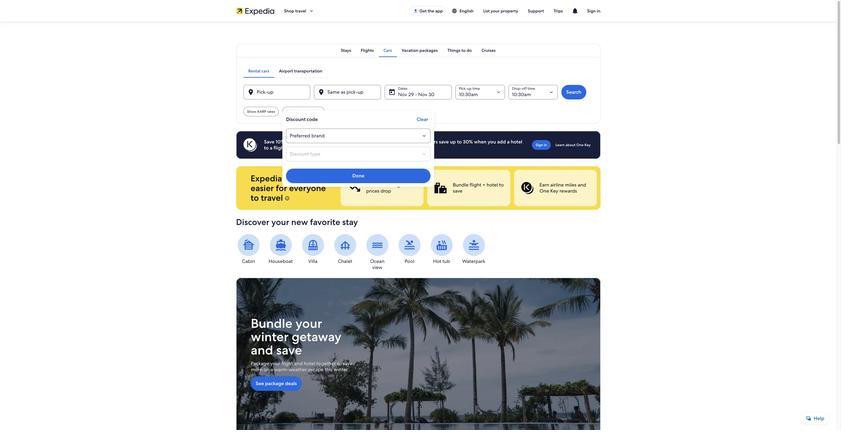 Task type: vqa. For each thing, say whether or not it's contained in the screenshot.
the bottom 'in'
yes



Task type: locate. For each thing, give the bounding box(es) containing it.
key right about
[[584, 143, 591, 148]]

to inside expedia makes it easier for everyone to travel
[[251, 193, 259, 203]]

save left +
[[453, 188, 462, 194]]

in inside dropdown button
[[597, 8, 600, 14]]

save up 'warm-'
[[276, 342, 302, 359]]

sign in link
[[532, 140, 551, 150]]

1 out of 3 element
[[341, 170, 424, 206]]

bundle inside bundle flight + hotel to save
[[453, 182, 468, 188]]

more inside the bundle your winter getaway and save package your flight and hotel together to save more on a warm-weather escape this winter.
[[251, 367, 262, 373]]

1 vertical spatial in
[[544, 143, 547, 148]]

bundle for flight
[[453, 182, 468, 188]]

discount for discount code
[[286, 116, 306, 123]]

flight left or
[[274, 145, 286, 151]]

one right about
[[576, 143, 584, 148]]

sign in
[[587, 8, 600, 14], [536, 143, 547, 148]]

discount for discount codes
[[286, 109, 301, 114]]

tub
[[442, 258, 450, 265]]

1 vertical spatial sign
[[536, 143, 543, 148]]

learn about one key link
[[553, 140, 593, 150]]

hotel right +
[[486, 182, 498, 188]]

discount up discount code
[[286, 109, 301, 114]]

save inside the save 10% or more on over 100,000 hotels with member prices. also, members save up to 30% when you add a hotel to a flight
[[439, 139, 449, 145]]

winter
[[251, 329, 288, 346]]

2 horizontal spatial hotel
[[511, 139, 522, 145]]

tab list containing stays
[[236, 44, 600, 57]]

0 horizontal spatial in
[[544, 143, 547, 148]]

flight inside bundle flight + hotel to save
[[470, 182, 481, 188]]

0 horizontal spatial key
[[550, 188, 558, 194]]

one left the airline
[[539, 188, 549, 194]]

save right this
[[343, 361, 352, 367]]

1 vertical spatial more
[[251, 367, 262, 373]]

hotel left together
[[304, 361, 315, 367]]

with
[[358, 139, 367, 145]]

bundle for your
[[251, 316, 292, 332]]

learn
[[555, 143, 565, 148]]

bundle
[[453, 182, 468, 188], [251, 316, 292, 332]]

together
[[316, 361, 336, 367]]

0 vertical spatial and
[[578, 182, 586, 188]]

nov
[[398, 91, 407, 98], [418, 91, 427, 98]]

earn
[[539, 182, 549, 188]]

bundle your winter getaway and save main content
[[0, 22, 836, 431]]

0 vertical spatial one
[[576, 143, 584, 148]]

29
[[408, 91, 414, 98]]

favorite
[[310, 217, 340, 228]]

to left 10%
[[264, 145, 269, 151]]

to right up
[[457, 139, 462, 145]]

nov left the 29 on the top of page
[[398, 91, 407, 98]]

0 horizontal spatial one
[[539, 188, 549, 194]]

sign right communication center icon at the top right of page
[[587, 8, 596, 14]]

to right +
[[499, 182, 504, 188]]

do
[[467, 48, 472, 53]]

hot
[[433, 258, 441, 265]]

0 vertical spatial hotel
[[511, 139, 522, 145]]

packages
[[419, 48, 438, 53]]

get for get the app
[[419, 8, 427, 14]]

1 horizontal spatial sign in
[[587, 8, 600, 14]]

sign inside dropdown button
[[587, 8, 596, 14]]

escape
[[308, 367, 323, 373]]

10%
[[276, 139, 285, 145]]

one
[[576, 143, 584, 148], [539, 188, 549, 194]]

tab list
[[236, 44, 600, 57], [243, 64, 327, 78]]

your for list
[[491, 8, 500, 14]]

0 vertical spatial in
[[597, 8, 600, 14]]

sign in left learn
[[536, 143, 547, 148]]

sign
[[587, 8, 596, 14], [536, 143, 543, 148]]

0 vertical spatial sign in
[[587, 8, 600, 14]]

the
[[428, 8, 434, 14]]

1 vertical spatial get
[[366, 182, 374, 188]]

get inside the get alerts if flight prices drop
[[366, 182, 374, 188]]

cruises link
[[477, 44, 500, 57]]

everyone
[[289, 183, 326, 194]]

key right the earn
[[550, 188, 558, 194]]

winter.
[[334, 367, 349, 373]]

things to do
[[447, 48, 472, 53]]

0 horizontal spatial nov
[[398, 91, 407, 98]]

0 vertical spatial more
[[292, 139, 303, 145]]

flight left +
[[470, 182, 481, 188]]

villa button
[[300, 234, 325, 265]]

get right download the app button icon
[[419, 8, 427, 14]]

pool
[[405, 258, 414, 265]]

2 discount from the top
[[286, 116, 306, 123]]

things
[[447, 48, 460, 53]]

discount down discount codes on the top left
[[286, 116, 306, 123]]

and right miles
[[578, 182, 586, 188]]

on left over
[[305, 139, 310, 145]]

1 horizontal spatial get
[[419, 8, 427, 14]]

1 horizontal spatial travel
[[295, 8, 306, 14]]

0 horizontal spatial hotel
[[304, 361, 315, 367]]

-
[[415, 91, 417, 98]]

shop
[[284, 8, 294, 14]]

travel
[[295, 8, 306, 14], [261, 193, 283, 203]]

hotel
[[511, 139, 522, 145], [486, 182, 498, 188], [304, 361, 315, 367]]

0 horizontal spatial on
[[263, 367, 269, 373]]

ocean
[[370, 258, 384, 265]]

cars
[[384, 48, 392, 53]]

waterpark
[[462, 258, 485, 265]]

0 vertical spatial bundle
[[453, 182, 468, 188]]

chalet
[[338, 258, 352, 265]]

add
[[497, 139, 506, 145]]

1 horizontal spatial hotel
[[486, 182, 498, 188]]

1 horizontal spatial key
[[584, 143, 591, 148]]

to
[[461, 48, 466, 53], [457, 139, 462, 145], [264, 145, 269, 151], [499, 182, 504, 188], [251, 193, 259, 203], [337, 361, 341, 367]]

to left do
[[461, 48, 466, 53]]

expedia makes it easier for everyone to travel
[[251, 173, 326, 203]]

more right or
[[292, 139, 303, 145]]

vacation
[[402, 48, 418, 53]]

0 vertical spatial get
[[419, 8, 427, 14]]

0 horizontal spatial bundle
[[251, 316, 292, 332]]

ocean view button
[[365, 234, 390, 271]]

0 vertical spatial tab list
[[236, 44, 600, 57]]

0 horizontal spatial more
[[251, 367, 262, 373]]

more up see
[[251, 367, 262, 373]]

0 vertical spatial on
[[305, 139, 310, 145]]

support link
[[523, 5, 549, 16]]

bundle inside the bundle your winter getaway and save package your flight and hotel together to save more on a warm-weather escape this winter.
[[251, 316, 292, 332]]

1 horizontal spatial more
[[292, 139, 303, 145]]

0 vertical spatial key
[[584, 143, 591, 148]]

0 horizontal spatial sign in
[[536, 143, 547, 148]]

1 vertical spatial and
[[251, 342, 273, 359]]

on left 'warm-'
[[263, 367, 269, 373]]

and right 'warm-'
[[294, 361, 302, 367]]

list your property link
[[478, 5, 523, 16]]

sign inside bundle your winter getaway and save main content
[[536, 143, 543, 148]]

bundle flight + hotel to save
[[453, 182, 504, 194]]

1 horizontal spatial sign
[[587, 8, 596, 14]]

prices.
[[389, 139, 403, 145]]

1 discount from the top
[[286, 109, 301, 114]]

travel inside expedia makes it easier for everyone to travel
[[261, 193, 283, 203]]

villa
[[308, 258, 317, 265]]

1 vertical spatial tab list
[[243, 64, 327, 78]]

2 vertical spatial hotel
[[304, 361, 315, 367]]

done button
[[286, 169, 431, 183]]

learn about one key
[[555, 143, 591, 148]]

your for bundle
[[295, 316, 322, 332]]

flight up 'deals'
[[281, 361, 293, 367]]

1 vertical spatial key
[[550, 188, 558, 194]]

1 vertical spatial one
[[539, 188, 549, 194]]

nov right the -
[[418, 91, 427, 98]]

2 horizontal spatial and
[[578, 182, 586, 188]]

more inside the save 10% or more on over 100,000 hotels with member prices. also, members save up to 30% when you add a hotel to a flight
[[292, 139, 303, 145]]

travel left the xsmall image
[[261, 193, 283, 203]]

to right this
[[337, 361, 341, 367]]

flight right if
[[393, 182, 404, 188]]

save 10% or more on over 100,000 hotels with member prices. also, members save up to 30% when you add a hotel to a flight
[[264, 139, 522, 151]]

1 horizontal spatial nov
[[418, 91, 427, 98]]

1 vertical spatial travel
[[261, 193, 283, 203]]

key inside 'earn airline miles and one key rewards'
[[550, 188, 558, 194]]

in right communication center icon at the top right of page
[[597, 8, 600, 14]]

0 vertical spatial sign
[[587, 8, 596, 14]]

hotel right "add"
[[511, 139, 522, 145]]

in left learn
[[544, 143, 547, 148]]

and
[[578, 182, 586, 188], [251, 342, 273, 359], [294, 361, 302, 367]]

get left the alerts
[[366, 182, 374, 188]]

travel left trailing "icon"
[[295, 8, 306, 14]]

up
[[450, 139, 456, 145]]

1 vertical spatial sign in
[[536, 143, 547, 148]]

0 vertical spatial travel
[[295, 8, 306, 14]]

sign in inside bundle your winter getaway and save main content
[[536, 143, 547, 148]]

0 horizontal spatial get
[[366, 182, 374, 188]]

warm-
[[274, 367, 289, 373]]

0 horizontal spatial travel
[[261, 193, 283, 203]]

property
[[501, 8, 518, 14]]

0 horizontal spatial sign
[[536, 143, 543, 148]]

on
[[305, 139, 310, 145], [263, 367, 269, 373]]

discover your new favorite stay
[[236, 217, 358, 228]]

1 horizontal spatial in
[[597, 8, 600, 14]]

trailing image
[[309, 8, 314, 14]]

to down expedia
[[251, 193, 259, 203]]

airport transportation
[[279, 68, 322, 74]]

small image
[[452, 8, 457, 14]]

get the app link
[[409, 6, 447, 16]]

weather
[[289, 367, 307, 373]]

a inside the bundle your winter getaway and save package your flight and hotel together to save more on a warm-weather escape this winter.
[[270, 367, 273, 373]]

2 vertical spatial and
[[294, 361, 302, 367]]

deals
[[285, 381, 297, 387]]

sign left learn
[[536, 143, 543, 148]]

your
[[491, 8, 500, 14], [271, 217, 289, 228], [295, 316, 322, 332], [270, 361, 280, 367]]

cars link
[[379, 44, 397, 57]]

get
[[419, 8, 427, 14], [366, 182, 374, 188]]

a left 'warm-'
[[270, 367, 273, 373]]

support
[[528, 8, 544, 14]]

save
[[439, 139, 449, 145], [453, 188, 462, 194], [276, 342, 302, 359], [343, 361, 352, 367]]

sign in inside dropdown button
[[587, 8, 600, 14]]

save left up
[[439, 139, 449, 145]]

get inside 'link'
[[419, 8, 427, 14]]

and up package
[[251, 342, 273, 359]]

show aarp rates
[[247, 109, 275, 114]]

1 vertical spatial hotel
[[486, 182, 498, 188]]

1 vertical spatial discount
[[286, 116, 306, 123]]

0 vertical spatial discount
[[286, 109, 301, 114]]

cars
[[262, 68, 269, 74]]

1 horizontal spatial bundle
[[453, 182, 468, 188]]

also,
[[405, 139, 416, 145]]

1 horizontal spatial on
[[305, 139, 310, 145]]

sign in right communication center icon at the top right of page
[[587, 8, 600, 14]]

transportation
[[294, 68, 322, 74]]

discount inside discount codes 'button'
[[286, 109, 301, 114]]

makes
[[284, 173, 309, 184]]

1 vertical spatial bundle
[[251, 316, 292, 332]]

expedia
[[251, 173, 282, 184]]

2 nov from the left
[[418, 91, 427, 98]]

airport transportation link
[[274, 64, 327, 78]]

1 vertical spatial on
[[263, 367, 269, 373]]



Task type: describe. For each thing, give the bounding box(es) containing it.
aarp
[[257, 109, 266, 114]]

chalet button
[[333, 234, 358, 265]]

hotel inside the bundle your winter getaway and save package your flight and hotel together to save more on a warm-weather escape this winter.
[[304, 361, 315, 367]]

travel sale activities deals image
[[236, 278, 600, 431]]

1 nov from the left
[[398, 91, 407, 98]]

code
[[307, 116, 318, 123]]

getaway
[[292, 329, 341, 346]]

cabin
[[242, 258, 255, 265]]

sign in button
[[582, 4, 605, 18]]

airline
[[550, 182, 564, 188]]

or
[[286, 139, 291, 145]]

one inside 'earn airline miles and one key rewards'
[[539, 188, 549, 194]]

codes
[[301, 109, 311, 114]]

shop travel button
[[279, 4, 319, 18]]

hot tub button
[[429, 234, 454, 265]]

expedia logo image
[[236, 7, 274, 15]]

discount code
[[286, 116, 318, 123]]

30%
[[463, 139, 473, 145]]

a right "add"
[[507, 139, 510, 145]]

get for get alerts if flight prices drop
[[366, 182, 374, 188]]

hotels
[[343, 139, 356, 145]]

rental cars link
[[243, 64, 274, 78]]

search
[[566, 89, 581, 95]]

it
[[311, 173, 316, 184]]

earn airline miles and one key rewards
[[539, 182, 586, 194]]

stays
[[341, 48, 351, 53]]

xsmall image
[[285, 196, 290, 201]]

trips link
[[549, 5, 568, 16]]

your for discover
[[271, 217, 289, 228]]

3 out of 3 element
[[514, 170, 597, 206]]

discount codes button
[[282, 107, 325, 117]]

this
[[325, 367, 332, 373]]

flight inside the get alerts if flight prices drop
[[393, 182, 404, 188]]

you
[[488, 139, 496, 145]]

get alerts if flight prices drop
[[366, 182, 404, 194]]

over
[[312, 139, 322, 145]]

tab list containing rental cars
[[243, 64, 327, 78]]

download the app button image
[[413, 9, 418, 13]]

flight inside the save 10% or more on over 100,000 hotels with member prices. also, members save up to 30% when you add a hotel to a flight
[[274, 145, 286, 151]]

see package deals
[[256, 381, 297, 387]]

see package deals link
[[251, 377, 302, 391]]

when
[[474, 139, 487, 145]]

houseboat button
[[268, 234, 293, 265]]

rental cars
[[248, 68, 269, 74]]

1 horizontal spatial and
[[294, 361, 302, 367]]

prices
[[366, 188, 379, 194]]

show
[[247, 109, 256, 114]]

flights link
[[356, 44, 379, 57]]

vacation packages
[[402, 48, 438, 53]]

in inside main content
[[544, 143, 547, 148]]

travel inside dropdown button
[[295, 8, 306, 14]]

discover
[[236, 217, 269, 228]]

get the app
[[419, 8, 443, 14]]

clear
[[417, 116, 428, 123]]

shop travel
[[284, 8, 306, 14]]

100,000
[[323, 139, 342, 145]]

+
[[482, 182, 485, 188]]

a left 10%
[[270, 145, 272, 151]]

to inside the bundle your winter getaway and save package your flight and hotel together to save more on a warm-weather escape this winter.
[[337, 361, 341, 367]]

airport
[[279, 68, 293, 74]]

about
[[566, 143, 575, 148]]

rates
[[267, 109, 275, 114]]

trips
[[554, 8, 563, 14]]

communication center icon image
[[571, 7, 579, 15]]

hot tub
[[433, 258, 450, 265]]

on inside the save 10% or more on over 100,000 hotels with member prices. also, members save up to 30% when you add a hotel to a flight
[[305, 139, 310, 145]]

vacation packages link
[[397, 44, 443, 57]]

done
[[352, 173, 364, 179]]

hotel inside the save 10% or more on over 100,000 hotels with member prices. also, members save up to 30% when you add a hotel to a flight
[[511, 139, 522, 145]]

stays link
[[336, 44, 356, 57]]

drop
[[380, 188, 391, 194]]

houseboat
[[269, 258, 293, 265]]

bundle your winter getaway and save package your flight and hotel together to save more on a warm-weather escape this winter.
[[251, 316, 352, 373]]

to inside bundle flight + hotel to save
[[499, 182, 504, 188]]

waterpark button
[[461, 234, 486, 265]]

2 out of 3 element
[[427, 170, 510, 206]]

easier
[[251, 183, 274, 194]]

flight inside the bundle your winter getaway and save package your flight and hotel together to save more on a warm-weather escape this winter.
[[281, 361, 293, 367]]

app
[[435, 8, 443, 14]]

list your property
[[483, 8, 518, 14]]

save inside bundle flight + hotel to save
[[453, 188, 462, 194]]

clear button
[[414, 114, 431, 125]]

for
[[276, 183, 287, 194]]

new
[[291, 217, 308, 228]]

hotel inside bundle flight + hotel to save
[[486, 182, 498, 188]]

stay
[[342, 217, 358, 228]]

alerts
[[375, 182, 388, 188]]

miles
[[565, 182, 576, 188]]

things to do link
[[443, 44, 477, 57]]

and inside 'earn airline miles and one key rewards'
[[578, 182, 586, 188]]

list
[[483, 8, 490, 14]]

member
[[369, 139, 388, 145]]

nov 29 - nov 30
[[398, 91, 434, 98]]

discount codes
[[286, 109, 311, 114]]

30
[[429, 91, 434, 98]]

1 horizontal spatial one
[[576, 143, 584, 148]]

if
[[389, 182, 392, 188]]

0 horizontal spatial and
[[251, 342, 273, 359]]

pool button
[[397, 234, 422, 265]]

on inside the bundle your winter getaway and save package your flight and hotel together to save more on a warm-weather escape this winter.
[[263, 367, 269, 373]]

see
[[256, 381, 264, 387]]



